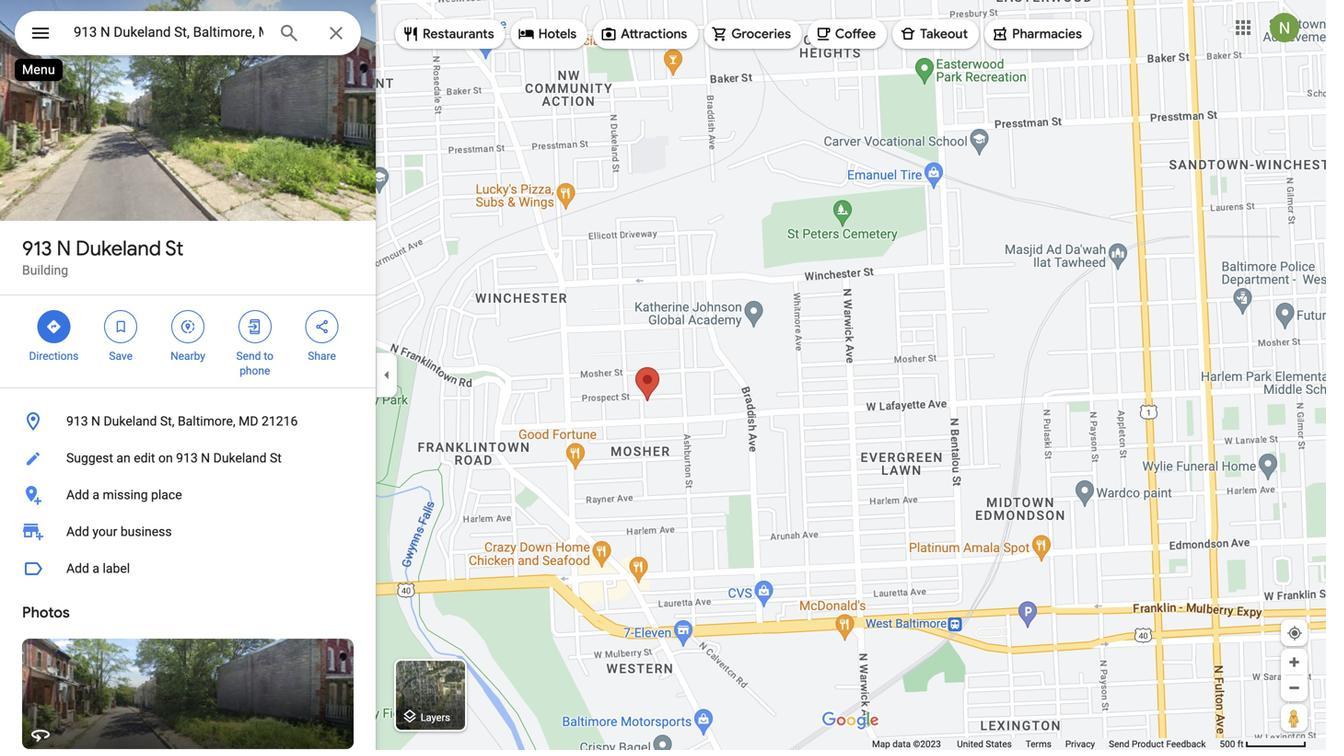 Task type: locate. For each thing, give the bounding box(es) containing it.
send for send to phone
[[236, 350, 261, 363]]

0 vertical spatial send
[[236, 350, 261, 363]]

1 horizontal spatial st
[[270, 451, 282, 466]]

zoom out image
[[1288, 682, 1301, 695]]

terms
[[1026, 739, 1052, 750]]

21216
[[262, 414, 298, 429]]

1 vertical spatial a
[[92, 561, 99, 577]]

data
[[893, 739, 911, 750]]

an
[[116, 451, 131, 466]]

n down baltimore,
[[201, 451, 210, 466]]

add for add your business
[[66, 524, 89, 540]]

913 up building
[[22, 236, 52, 262]]

add for add a missing place
[[66, 488, 89, 503]]

add a missing place
[[66, 488, 182, 503]]

1 add from the top
[[66, 488, 89, 503]]

0 horizontal spatial send
[[236, 350, 261, 363]]

takeout button
[[893, 12, 979, 56]]

1 vertical spatial send
[[1109, 739, 1130, 750]]

913 N Dukeland St, Baltimore, MD 21216 field
[[15, 11, 361, 55]]

place
[[151, 488, 182, 503]]

nearby
[[170, 350, 205, 363]]

add
[[66, 488, 89, 503], [66, 524, 89, 540], [66, 561, 89, 577]]

1 vertical spatial 913
[[66, 414, 88, 429]]

st
[[165, 236, 184, 262], [270, 451, 282, 466]]

suggest an edit on 913 n dukeland st button
[[0, 440, 376, 477]]

map data ©2023
[[872, 739, 943, 750]]

0 horizontal spatial st
[[165, 236, 184, 262]]

add a missing place button
[[0, 477, 376, 514]]

500
[[1220, 739, 1235, 750]]

1 vertical spatial st
[[270, 451, 282, 466]]

2 horizontal spatial 913
[[176, 451, 198, 466]]

n for st
[[57, 236, 71, 262]]

913 for st,
[[66, 414, 88, 429]]

footer
[[872, 739, 1220, 751]]

©2023
[[913, 739, 941, 750]]

footer containing map data ©2023
[[872, 739, 1220, 751]]

 search field
[[15, 11, 361, 59]]

united states button
[[957, 739, 1012, 751]]

layers
[[421, 712, 450, 724]]

0 horizontal spatial n
[[57, 236, 71, 262]]

google account: natalie lubich  
(natalie.lubich@adept.ai) image
[[1270, 13, 1299, 42]]

2 vertical spatial add
[[66, 561, 89, 577]]

send product feedback
[[1109, 739, 1206, 750]]

1 vertical spatial n
[[91, 414, 100, 429]]

913 for st
[[22, 236, 52, 262]]

dukeland down md
[[213, 451, 267, 466]]

send for send product feedback
[[1109, 739, 1130, 750]]

0 horizontal spatial 913
[[22, 236, 52, 262]]

add down suggest
[[66, 488, 89, 503]]

2 horizontal spatial n
[[201, 451, 210, 466]]

n inside 913 n dukeland st building
[[57, 236, 71, 262]]

collapse side panel image
[[377, 365, 397, 385]]

a left missing
[[92, 488, 99, 503]]

privacy
[[1065, 739, 1095, 750]]

n
[[57, 236, 71, 262], [91, 414, 100, 429], [201, 451, 210, 466]]

add inside add a label button
[[66, 561, 89, 577]]

phone
[[240, 365, 270, 378]]


[[113, 317, 129, 337]]

913 inside 913 n dukeland st building
[[22, 236, 52, 262]]

add a label
[[66, 561, 130, 577]]

2 vertical spatial n
[[201, 451, 210, 466]]

show your location image
[[1287, 625, 1303, 642]]

send inside button
[[1109, 739, 1130, 750]]

913 n dukeland st, baltimore, md 21216 button
[[0, 403, 376, 440]]

st,
[[160, 414, 175, 429]]

st down 21216
[[270, 451, 282, 466]]

913 n dukeland st building
[[22, 236, 184, 278]]

actions for 913 n dukeland st region
[[0, 296, 376, 388]]

n up suggest
[[91, 414, 100, 429]]

n for st,
[[91, 414, 100, 429]]

baltimore,
[[178, 414, 235, 429]]

0 vertical spatial n
[[57, 236, 71, 262]]

google maps element
[[0, 0, 1326, 751]]

n up building
[[57, 236, 71, 262]]

united
[[957, 739, 984, 750]]

500 ft
[[1220, 739, 1244, 750]]

zoom in image
[[1288, 656, 1301, 670]]

3 add from the top
[[66, 561, 89, 577]]

suggest
[[66, 451, 113, 466]]

1 vertical spatial add
[[66, 524, 89, 540]]

0 vertical spatial add
[[66, 488, 89, 503]]

1 vertical spatial dukeland
[[104, 414, 157, 429]]

add left your
[[66, 524, 89, 540]]

send left the product
[[1109, 739, 1130, 750]]

add inside add your business link
[[66, 524, 89, 540]]

label
[[103, 561, 130, 577]]


[[45, 317, 62, 337]]

on
[[158, 451, 173, 466]]

913
[[22, 236, 52, 262], [66, 414, 88, 429], [176, 451, 198, 466]]

add inside add a missing place button
[[66, 488, 89, 503]]

a left label
[[92, 561, 99, 577]]

0 vertical spatial st
[[165, 236, 184, 262]]

0 vertical spatial 913
[[22, 236, 52, 262]]

send to phone
[[236, 350, 274, 378]]

dukeland
[[76, 236, 161, 262], [104, 414, 157, 429], [213, 451, 267, 466]]

dukeland up 
[[76, 236, 161, 262]]

a for missing
[[92, 488, 99, 503]]

product
[[1132, 739, 1164, 750]]

missing
[[103, 488, 148, 503]]

913 n dukeland st, baltimore, md 21216
[[66, 414, 298, 429]]

None field
[[74, 21, 263, 43]]


[[247, 317, 263, 337]]

hotels button
[[511, 12, 588, 56]]

0 vertical spatial dukeland
[[76, 236, 161, 262]]

add your business link
[[0, 514, 376, 551]]

send inside send to phone
[[236, 350, 261, 363]]

photos
[[22, 604, 70, 623]]

dukeland left st,
[[104, 414, 157, 429]]

1 horizontal spatial send
[[1109, 739, 1130, 750]]

0 vertical spatial a
[[92, 488, 99, 503]]

map
[[872, 739, 890, 750]]

913 right on at bottom
[[176, 451, 198, 466]]

a
[[92, 488, 99, 503], [92, 561, 99, 577]]

st up ''
[[165, 236, 184, 262]]

1 horizontal spatial 913
[[66, 414, 88, 429]]

1 horizontal spatial n
[[91, 414, 100, 429]]

send
[[236, 350, 261, 363], [1109, 739, 1130, 750]]

2 vertical spatial 913
[[176, 451, 198, 466]]

coffee button
[[808, 12, 887, 56]]

913 up suggest
[[66, 414, 88, 429]]

st inside "suggest an edit on 913 n dukeland st" button
[[270, 451, 282, 466]]

add for add a label
[[66, 561, 89, 577]]

send up phone
[[236, 350, 261, 363]]

2 a from the top
[[92, 561, 99, 577]]

dukeland inside 913 n dukeland st building
[[76, 236, 161, 262]]

add left label
[[66, 561, 89, 577]]

md
[[239, 414, 258, 429]]

2 vertical spatial dukeland
[[213, 451, 267, 466]]

1 a from the top
[[92, 488, 99, 503]]

footer inside the google maps element
[[872, 739, 1220, 751]]

2 add from the top
[[66, 524, 89, 540]]



Task type: vqa. For each thing, say whether or not it's contained in the screenshot.


Task type: describe. For each thing, give the bounding box(es) containing it.
save
[[109, 350, 133, 363]]

pharmacies
[[1012, 26, 1082, 42]]

add your business
[[66, 524, 172, 540]]

privacy button
[[1065, 739, 1095, 751]]


[[180, 317, 196, 337]]

your
[[92, 524, 117, 540]]

restaurants button
[[395, 12, 505, 56]]

share
[[308, 350, 336, 363]]

attractions button
[[593, 12, 698, 56]]

hotels
[[538, 26, 577, 42]]

united states
[[957, 739, 1012, 750]]


[[29, 20, 52, 47]]

add a label button
[[0, 551, 376, 588]]

show street view coverage image
[[1281, 705, 1308, 732]]

attractions
[[621, 26, 687, 42]]

pharmacies button
[[985, 12, 1093, 56]]

edit
[[134, 451, 155, 466]]

terms button
[[1026, 739, 1052, 751]]

suggest an edit on 913 n dukeland st
[[66, 451, 282, 466]]

groceries
[[731, 26, 791, 42]]

takeout
[[920, 26, 968, 42]]

business
[[120, 524, 172, 540]]

a for label
[[92, 561, 99, 577]]

to
[[264, 350, 274, 363]]

feedback
[[1166, 739, 1206, 750]]

913 n dukeland st main content
[[0, 0, 376, 751]]

building
[[22, 263, 68, 278]]

ft
[[1238, 739, 1244, 750]]

none field inside 913 n dukeland st, baltimore, md 21216 field
[[74, 21, 263, 43]]

dukeland for st
[[76, 236, 161, 262]]

restaurants
[[423, 26, 494, 42]]

directions
[[29, 350, 79, 363]]

send product feedback button
[[1109, 739, 1206, 751]]

states
[[986, 739, 1012, 750]]

st inside 913 n dukeland st building
[[165, 236, 184, 262]]


[[314, 317, 330, 337]]

 button
[[15, 11, 66, 59]]

coffee
[[835, 26, 876, 42]]

500 ft button
[[1220, 739, 1307, 750]]

dukeland for st,
[[104, 414, 157, 429]]

groceries button
[[704, 12, 802, 56]]



